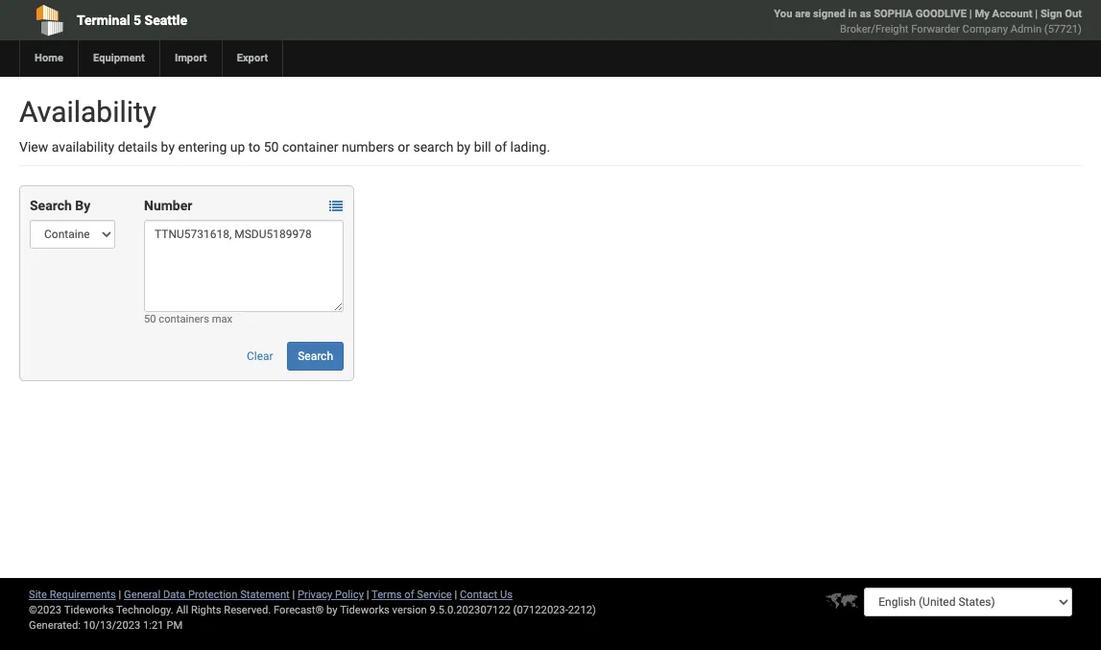 Task type: describe. For each thing, give the bounding box(es) containing it.
terms of service link
[[372, 589, 452, 601]]

my
[[975, 8, 990, 20]]

privacy policy link
[[298, 589, 364, 601]]

equipment link
[[78, 40, 159, 77]]

| left my
[[970, 8, 973, 20]]

service
[[417, 589, 452, 601]]

| up the forecast®
[[293, 589, 295, 601]]

signed
[[814, 8, 846, 20]]

©2023 tideworks
[[29, 604, 114, 617]]

home link
[[19, 40, 78, 77]]

lading.
[[511, 139, 551, 155]]

10/13/2023
[[83, 620, 141, 632]]

0 vertical spatial 50
[[264, 139, 279, 155]]

technology.
[[116, 604, 174, 617]]

or
[[398, 139, 410, 155]]

goodlive
[[916, 8, 967, 20]]

out
[[1065, 8, 1083, 20]]

all
[[176, 604, 188, 617]]

site requirements link
[[29, 589, 116, 601]]

view availability details by entering up to 50 container numbers or search by bill of lading.
[[19, 139, 551, 155]]

import link
[[159, 40, 222, 77]]

9.5.0.202307122
[[430, 604, 511, 617]]

general data protection statement link
[[124, 589, 290, 601]]

forwarder
[[912, 23, 960, 36]]

clear
[[247, 350, 273, 363]]

to
[[249, 139, 261, 155]]

contact
[[460, 589, 498, 601]]

search button
[[287, 342, 344, 371]]

site requirements | general data protection statement | privacy policy | terms of service | contact us ©2023 tideworks technology. all rights reserved. forecast® by tideworks version 9.5.0.202307122 (07122023-2212) generated: 10/13/2023 1:21 pm
[[29, 589, 596, 632]]

clear button
[[236, 342, 284, 371]]

privacy
[[298, 589, 333, 601]]

my account link
[[975, 8, 1033, 20]]

sophia
[[874, 8, 913, 20]]

5
[[134, 12, 141, 28]]

0 vertical spatial of
[[495, 139, 507, 155]]

Number text field
[[144, 220, 344, 312]]

account
[[993, 8, 1033, 20]]

availability
[[52, 139, 114, 155]]

show list image
[[329, 200, 343, 214]]

max
[[212, 313, 233, 326]]

2212)
[[568, 604, 596, 617]]

2 horizontal spatial by
[[457, 139, 471, 155]]

broker/freight
[[841, 23, 909, 36]]

sign
[[1041, 8, 1063, 20]]

terms
[[372, 589, 402, 601]]

(07122023-
[[514, 604, 569, 617]]

generated:
[[29, 620, 81, 632]]

by
[[75, 198, 91, 213]]

details
[[118, 139, 158, 155]]

protection
[[188, 589, 238, 601]]

company
[[963, 23, 1009, 36]]

as
[[860, 8, 872, 20]]

availability
[[19, 95, 157, 129]]



Task type: vqa. For each thing, say whether or not it's contained in the screenshot.
1:10
no



Task type: locate. For each thing, give the bounding box(es) containing it.
you
[[774, 8, 793, 20]]

reserved.
[[224, 604, 271, 617]]

of
[[495, 139, 507, 155], [405, 589, 415, 601]]

by down privacy policy link
[[327, 604, 338, 617]]

terminal
[[77, 12, 130, 28]]

site
[[29, 589, 47, 601]]

1 vertical spatial of
[[405, 589, 415, 601]]

seattle
[[145, 12, 187, 28]]

search left by
[[30, 198, 72, 213]]

by
[[161, 139, 175, 155], [457, 139, 471, 155], [327, 604, 338, 617]]

50 left containers
[[144, 313, 156, 326]]

0 horizontal spatial search
[[30, 198, 72, 213]]

import
[[175, 52, 207, 64]]

of up version
[[405, 589, 415, 601]]

0 horizontal spatial of
[[405, 589, 415, 601]]

1 vertical spatial search
[[298, 350, 333, 363]]

1 horizontal spatial of
[[495, 139, 507, 155]]

numbers
[[342, 139, 395, 155]]

by left bill
[[457, 139, 471, 155]]

|
[[970, 8, 973, 20], [1036, 8, 1038, 20], [119, 589, 121, 601], [293, 589, 295, 601], [367, 589, 369, 601], [455, 589, 457, 601]]

1 vertical spatial 50
[[144, 313, 156, 326]]

tideworks
[[340, 604, 390, 617]]

forecast®
[[274, 604, 324, 617]]

terminal 5 seattle link
[[19, 0, 445, 40]]

1 horizontal spatial 50
[[264, 139, 279, 155]]

by inside site requirements | general data protection statement | privacy policy | terms of service | contact us ©2023 tideworks technology. all rights reserved. forecast® by tideworks version 9.5.0.202307122 (07122023-2212) generated: 10/13/2023 1:21 pm
[[327, 604, 338, 617]]

search right clear button
[[298, 350, 333, 363]]

you are signed in as sophia goodlive | my account | sign out broker/freight forwarder company admin (57721)
[[774, 8, 1083, 36]]

statement
[[240, 589, 290, 601]]

0 vertical spatial search
[[30, 198, 72, 213]]

0 horizontal spatial 50
[[144, 313, 156, 326]]

are
[[796, 8, 811, 20]]

search for search
[[298, 350, 333, 363]]

home
[[35, 52, 63, 64]]

search inside button
[[298, 350, 333, 363]]

| up 9.5.0.202307122
[[455, 589, 457, 601]]

1 horizontal spatial by
[[327, 604, 338, 617]]

policy
[[335, 589, 364, 601]]

sign out link
[[1041, 8, 1083, 20]]

terminal 5 seattle
[[77, 12, 187, 28]]

of right bill
[[495, 139, 507, 155]]

admin
[[1011, 23, 1042, 36]]

version
[[392, 604, 427, 617]]

rights
[[191, 604, 221, 617]]

pm
[[167, 620, 183, 632]]

search by
[[30, 198, 91, 213]]

containers
[[159, 313, 209, 326]]

contact us link
[[460, 589, 513, 601]]

50
[[264, 139, 279, 155], [144, 313, 156, 326]]

1:21
[[143, 620, 164, 632]]

0 horizontal spatial by
[[161, 139, 175, 155]]

entering
[[178, 139, 227, 155]]

1 horizontal spatial search
[[298, 350, 333, 363]]

requirements
[[50, 589, 116, 601]]

us
[[500, 589, 513, 601]]

data
[[163, 589, 186, 601]]

search for search by
[[30, 198, 72, 213]]

number
[[144, 198, 193, 213]]

view
[[19, 139, 48, 155]]

in
[[849, 8, 858, 20]]

export link
[[222, 40, 283, 77]]

search
[[413, 139, 454, 155]]

by right details
[[161, 139, 175, 155]]

50 right to
[[264, 139, 279, 155]]

equipment
[[93, 52, 145, 64]]

container
[[282, 139, 339, 155]]

(57721)
[[1045, 23, 1083, 36]]

bill
[[474, 139, 492, 155]]

| up tideworks
[[367, 589, 369, 601]]

general
[[124, 589, 161, 601]]

export
[[237, 52, 268, 64]]

50 containers max
[[144, 313, 233, 326]]

| left general
[[119, 589, 121, 601]]

| left sign
[[1036, 8, 1038, 20]]

of inside site requirements | general data protection statement | privacy policy | terms of service | contact us ©2023 tideworks technology. all rights reserved. forecast® by tideworks version 9.5.0.202307122 (07122023-2212) generated: 10/13/2023 1:21 pm
[[405, 589, 415, 601]]

search
[[30, 198, 72, 213], [298, 350, 333, 363]]

up
[[230, 139, 245, 155]]



